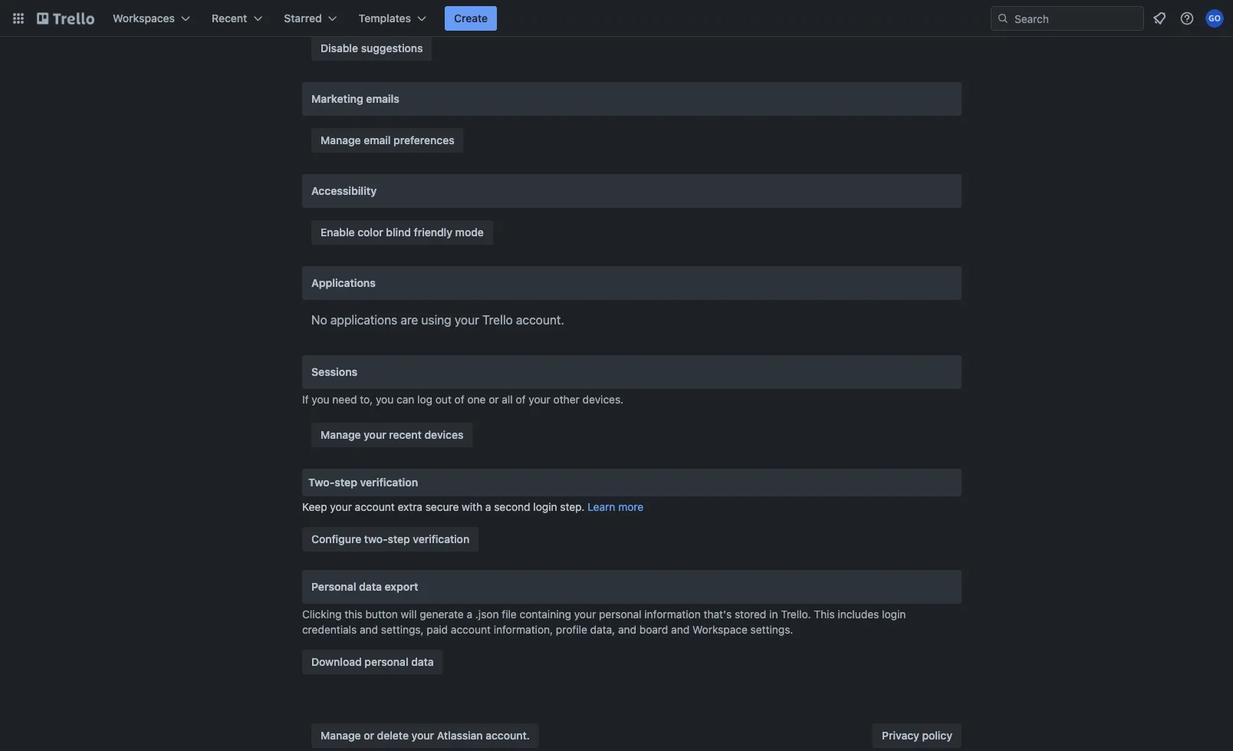 Task type: locate. For each thing, give the bounding box(es) containing it.
applications
[[331, 313, 398, 327]]

0 horizontal spatial or
[[364, 729, 374, 742]]

personal inside clicking this button will generate a .json file containing your personal information that's stored in trello. this includes login credentials and settings, paid account information, profile data, and board and workspace settings.
[[599, 608, 642, 621]]

all
[[502, 393, 513, 406]]

0 horizontal spatial personal
[[365, 656, 409, 668]]

account.
[[516, 313, 564, 327], [486, 729, 530, 742]]

login
[[533, 501, 557, 513], [882, 608, 906, 621]]

more
[[619, 501, 644, 513]]

1 horizontal spatial or
[[489, 393, 499, 406]]

starred button
[[275, 6, 347, 31]]

0 horizontal spatial a
[[467, 608, 473, 621]]

your up profile at the bottom left
[[574, 608, 596, 621]]

login inside clicking this button will generate a .json file containing your personal information that's stored in trello. this includes login credentials and settings, paid account information, profile data, and board and workspace settings.
[[882, 608, 906, 621]]

you
[[312, 393, 330, 406], [376, 393, 394, 406]]

workspaces button
[[104, 6, 200, 31]]

0 vertical spatial manage
[[321, 134, 361, 147]]

templates button
[[350, 6, 436, 31]]

3 manage from the top
[[321, 729, 361, 742]]

templates
[[359, 12, 411, 25]]

a
[[486, 501, 491, 513], [467, 608, 473, 621]]

personal
[[311, 580, 356, 593]]

0 horizontal spatial data
[[359, 580, 382, 593]]

enable color blind friendly mode link
[[311, 220, 493, 245]]

sessions
[[311, 366, 358, 378]]

can
[[397, 393, 415, 406]]

2 manage from the top
[[321, 428, 361, 441]]

1 vertical spatial account
[[451, 623, 491, 636]]

and down 'information'
[[671, 623, 690, 636]]

second
[[494, 501, 531, 513]]

privacy
[[882, 729, 920, 742]]

verification down secure
[[413, 533, 470, 545]]

login right includes
[[882, 608, 906, 621]]

2 vertical spatial manage
[[321, 729, 361, 742]]

0 vertical spatial personal
[[599, 608, 642, 621]]

devices
[[425, 428, 464, 441]]

and down button
[[360, 623, 378, 636]]

1 manage from the top
[[321, 134, 361, 147]]

and
[[360, 623, 378, 636], [618, 623, 637, 636], [671, 623, 690, 636]]

2 horizontal spatial and
[[671, 623, 690, 636]]

account. right trello
[[516, 313, 564, 327]]

friendly
[[414, 226, 453, 239]]

of right out
[[455, 393, 465, 406]]

manage left delete
[[321, 729, 361, 742]]

data
[[359, 580, 382, 593], [411, 656, 434, 668]]

1 vertical spatial verification
[[413, 533, 470, 545]]

0 vertical spatial or
[[489, 393, 499, 406]]

disable
[[321, 42, 358, 54]]

1 horizontal spatial account
[[451, 623, 491, 636]]

0 horizontal spatial account
[[355, 501, 395, 513]]

information
[[645, 608, 701, 621]]

login left step.
[[533, 501, 557, 513]]

credentials
[[302, 623, 357, 636]]

3 and from the left
[[671, 623, 690, 636]]

.json
[[476, 608, 499, 621]]

recent
[[389, 428, 422, 441]]

includes
[[838, 608, 879, 621]]

verification up extra
[[360, 476, 418, 489]]

1 horizontal spatial you
[[376, 393, 394, 406]]

personal down settings,
[[365, 656, 409, 668]]

enable
[[321, 226, 355, 239]]

0 vertical spatial login
[[533, 501, 557, 513]]

manage left email
[[321, 134, 361, 147]]

keep your account extra secure with a second login step. learn more
[[302, 501, 644, 513]]

download personal data
[[311, 656, 434, 668]]

data down paid
[[411, 656, 434, 668]]

in
[[770, 608, 778, 621]]

manage down need
[[321, 428, 361, 441]]

1 vertical spatial manage
[[321, 428, 361, 441]]

your right keep
[[330, 501, 352, 513]]

keep
[[302, 501, 327, 513]]

1 horizontal spatial login
[[882, 608, 906, 621]]

0 horizontal spatial step
[[335, 476, 357, 489]]

step up configure
[[335, 476, 357, 489]]

your
[[455, 313, 479, 327], [529, 393, 551, 406], [364, 428, 386, 441], [330, 501, 352, 513], [574, 608, 596, 621], [412, 729, 434, 742]]

verification
[[360, 476, 418, 489], [413, 533, 470, 545]]

configure
[[311, 533, 362, 545]]

manage email preferences
[[321, 134, 455, 147]]

of right all
[[516, 393, 526, 406]]

trello.
[[781, 608, 811, 621]]

account. right atlassian
[[486, 729, 530, 742]]

color
[[358, 226, 383, 239]]

1 vertical spatial data
[[411, 656, 434, 668]]

you right the if
[[312, 393, 330, 406]]

mode
[[455, 226, 484, 239]]

disable suggestions link
[[311, 36, 432, 61]]

export
[[385, 580, 418, 593]]

using
[[422, 313, 452, 327]]

1 vertical spatial step
[[388, 533, 410, 545]]

1 vertical spatial a
[[467, 608, 473, 621]]

create button
[[445, 6, 497, 31]]

1 vertical spatial login
[[882, 608, 906, 621]]

clicking
[[302, 608, 342, 621]]

0 horizontal spatial login
[[533, 501, 557, 513]]

or left all
[[489, 393, 499, 406]]

preferences
[[394, 134, 455, 147]]

1 vertical spatial or
[[364, 729, 374, 742]]

gary orlando (garyorlando) image
[[1206, 9, 1224, 28]]

0 vertical spatial account
[[355, 501, 395, 513]]

1 horizontal spatial step
[[388, 533, 410, 545]]

0 vertical spatial step
[[335, 476, 357, 489]]

paid
[[427, 623, 448, 636]]

your right "using"
[[455, 313, 479, 327]]

a left .json
[[467, 608, 473, 621]]

1 horizontal spatial personal
[[599, 608, 642, 621]]

two-step verification
[[308, 476, 418, 489]]

personal data export
[[311, 580, 418, 593]]

step down extra
[[388, 533, 410, 545]]

or
[[489, 393, 499, 406], [364, 729, 374, 742]]

disable suggestions
[[321, 42, 423, 54]]

1 horizontal spatial and
[[618, 623, 637, 636]]

open information menu image
[[1180, 11, 1195, 26]]

and right data,
[[618, 623, 637, 636]]

manage your recent devices link
[[311, 423, 473, 447]]

personal up data,
[[599, 608, 642, 621]]

verification inside configure two-step verification "link"
[[413, 533, 470, 545]]

0 horizontal spatial and
[[360, 623, 378, 636]]

recent button
[[203, 6, 272, 31]]

create
[[454, 12, 488, 25]]

are
[[401, 313, 418, 327]]

a right with in the bottom left of the page
[[486, 501, 491, 513]]

back to home image
[[37, 6, 94, 31]]

manage for manage your recent devices
[[321, 428, 361, 441]]

2 of from the left
[[516, 393, 526, 406]]

or left delete
[[364, 729, 374, 742]]

0 vertical spatial data
[[359, 580, 382, 593]]

information,
[[494, 623, 553, 636]]

0 horizontal spatial you
[[312, 393, 330, 406]]

1 horizontal spatial of
[[516, 393, 526, 406]]

0 horizontal spatial of
[[455, 393, 465, 406]]

learn more link
[[588, 501, 644, 513]]

one
[[468, 393, 486, 406]]

marketing
[[311, 92, 363, 105]]

account down .json
[[451, 623, 491, 636]]

you right to,
[[376, 393, 394, 406]]

account down two-step verification
[[355, 501, 395, 513]]

this
[[345, 608, 363, 621]]

0 vertical spatial a
[[486, 501, 491, 513]]

1 vertical spatial account.
[[486, 729, 530, 742]]

accessibility
[[311, 185, 377, 197]]

data up button
[[359, 580, 382, 593]]

personal
[[599, 608, 642, 621], [365, 656, 409, 668]]

if
[[302, 393, 309, 406]]

1 and from the left
[[360, 623, 378, 636]]

of
[[455, 393, 465, 406], [516, 393, 526, 406]]

out
[[436, 393, 452, 406]]

manage for manage or delete your atlassian account.
[[321, 729, 361, 742]]

manage email preferences link
[[311, 128, 464, 153]]

1 horizontal spatial a
[[486, 501, 491, 513]]

step inside "link"
[[388, 533, 410, 545]]

step
[[335, 476, 357, 489], [388, 533, 410, 545]]



Task type: describe. For each thing, give the bounding box(es) containing it.
applications
[[311, 277, 376, 289]]

download
[[311, 656, 362, 668]]

privacy policy link
[[873, 723, 962, 748]]

workspaces
[[113, 12, 175, 25]]

a inside clicking this button will generate a .json file containing your personal information that's stored in trello. this includes login credentials and settings, paid account information, profile data, and board and workspace settings.
[[467, 608, 473, 621]]

1 vertical spatial personal
[[365, 656, 409, 668]]

other
[[554, 393, 580, 406]]

learn
[[588, 501, 616, 513]]

if you need to, you can log out of one or all of your other devices.
[[302, 393, 624, 406]]

delete
[[377, 729, 409, 742]]

settings.
[[751, 623, 794, 636]]

that's
[[704, 608, 732, 621]]

Search field
[[1010, 7, 1144, 30]]

your left recent
[[364, 428, 386, 441]]

or inside manage or delete your atlassian account. link
[[364, 729, 374, 742]]

atlassian
[[437, 729, 483, 742]]

with
[[462, 501, 483, 513]]

email
[[364, 134, 391, 147]]

button
[[366, 608, 398, 621]]

board
[[640, 623, 669, 636]]

stored
[[735, 608, 767, 621]]

no applications are using your trello account.
[[311, 313, 564, 327]]

primary element
[[0, 0, 1234, 37]]

search image
[[997, 12, 1010, 25]]

two-
[[308, 476, 335, 489]]

file
[[502, 608, 517, 621]]

emails
[[366, 92, 400, 105]]

your left other
[[529, 393, 551, 406]]

starred
[[284, 12, 322, 25]]

account inside clicking this button will generate a .json file containing your personal information that's stored in trello. this includes login credentials and settings, paid account information, profile data, and board and workspace settings.
[[451, 623, 491, 636]]

secure
[[426, 501, 459, 513]]

privacy policy
[[882, 729, 953, 742]]

1 horizontal spatial data
[[411, 656, 434, 668]]

this
[[814, 608, 835, 621]]

policy
[[923, 729, 953, 742]]

enable color blind friendly mode
[[321, 226, 484, 239]]

blind
[[386, 226, 411, 239]]

your inside clicking this button will generate a .json file containing your personal information that's stored in trello. this includes login credentials and settings, paid account information, profile data, and board and workspace settings.
[[574, 608, 596, 621]]

no
[[311, 313, 327, 327]]

2 you from the left
[[376, 393, 394, 406]]

step.
[[560, 501, 585, 513]]

two-
[[364, 533, 388, 545]]

suggestions
[[361, 42, 423, 54]]

trello
[[483, 313, 513, 327]]

download personal data link
[[302, 650, 443, 674]]

marketing emails
[[311, 92, 400, 105]]

extra
[[398, 501, 423, 513]]

need
[[333, 393, 357, 406]]

1 of from the left
[[455, 393, 465, 406]]

0 notifications image
[[1151, 9, 1169, 28]]

1 you from the left
[[312, 393, 330, 406]]

devices.
[[583, 393, 624, 406]]

clicking this button will generate a .json file containing your personal information that's stored in trello. this includes login credentials and settings, paid account information, profile data, and board and workspace settings.
[[302, 608, 906, 636]]

manage for manage email preferences
[[321, 134, 361, 147]]

will
[[401, 608, 417, 621]]

manage or delete your atlassian account. link
[[311, 723, 539, 748]]

data,
[[590, 623, 615, 636]]

2 and from the left
[[618, 623, 637, 636]]

workspace
[[693, 623, 748, 636]]

profile
[[556, 623, 588, 636]]

recent
[[212, 12, 247, 25]]

0 vertical spatial verification
[[360, 476, 418, 489]]

configure two-step verification link
[[302, 527, 479, 552]]

to,
[[360, 393, 373, 406]]

your right delete
[[412, 729, 434, 742]]

log
[[417, 393, 433, 406]]

generate
[[420, 608, 464, 621]]

0 vertical spatial account.
[[516, 313, 564, 327]]

configure two-step verification
[[311, 533, 470, 545]]

manage your recent devices
[[321, 428, 464, 441]]

settings,
[[381, 623, 424, 636]]

containing
[[520, 608, 572, 621]]

manage or delete your atlassian account.
[[321, 729, 530, 742]]



Task type: vqa. For each thing, say whether or not it's contained in the screenshot.
and
yes



